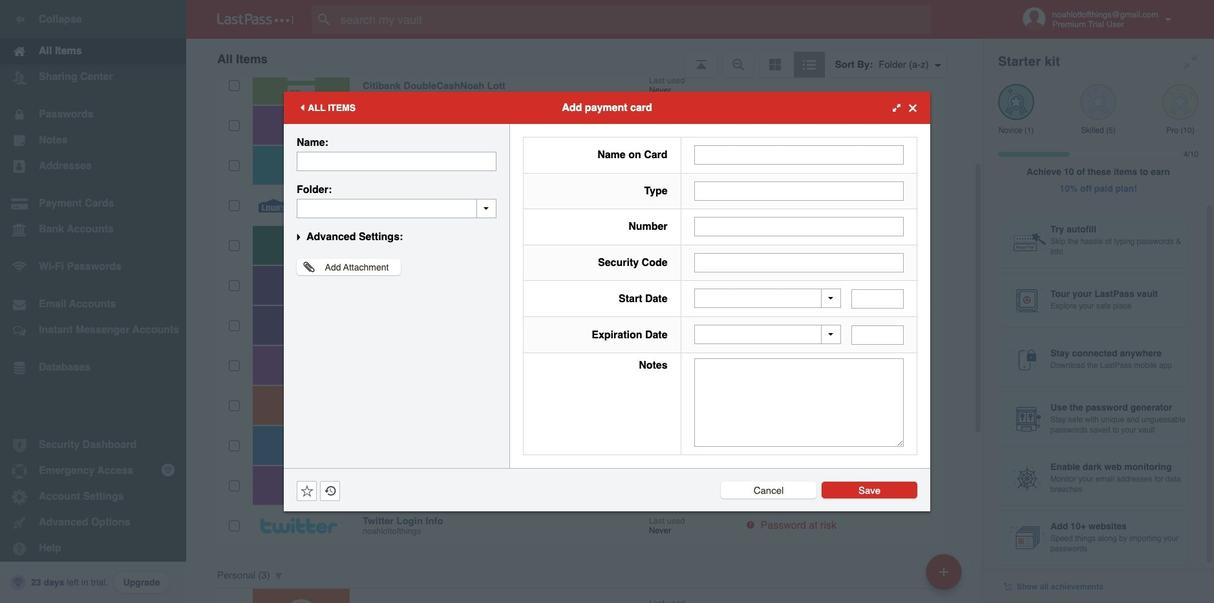 Task type: locate. For each thing, give the bounding box(es) containing it.
main navigation navigation
[[0, 0, 186, 604]]

dialog
[[284, 92, 930, 512]]

None text field
[[297, 199, 497, 219], [694, 253, 904, 273], [851, 289, 904, 309], [694, 359, 904, 447], [297, 199, 497, 219], [694, 253, 904, 273], [851, 289, 904, 309], [694, 359, 904, 447]]

None text field
[[694, 146, 904, 165], [297, 152, 497, 171], [694, 182, 904, 201], [694, 217, 904, 237], [851, 326, 904, 345], [694, 146, 904, 165], [297, 152, 497, 171], [694, 182, 904, 201], [694, 217, 904, 237], [851, 326, 904, 345]]

Search search field
[[312, 5, 956, 34]]

vault options navigation
[[186, 39, 983, 78]]

new item navigation
[[921, 551, 970, 604]]

new item image
[[939, 568, 948, 577]]



Task type: describe. For each thing, give the bounding box(es) containing it.
search my vault text field
[[312, 5, 956, 34]]

lastpass image
[[217, 14, 294, 25]]



Task type: vqa. For each thing, say whether or not it's contained in the screenshot.
caret right image
no



